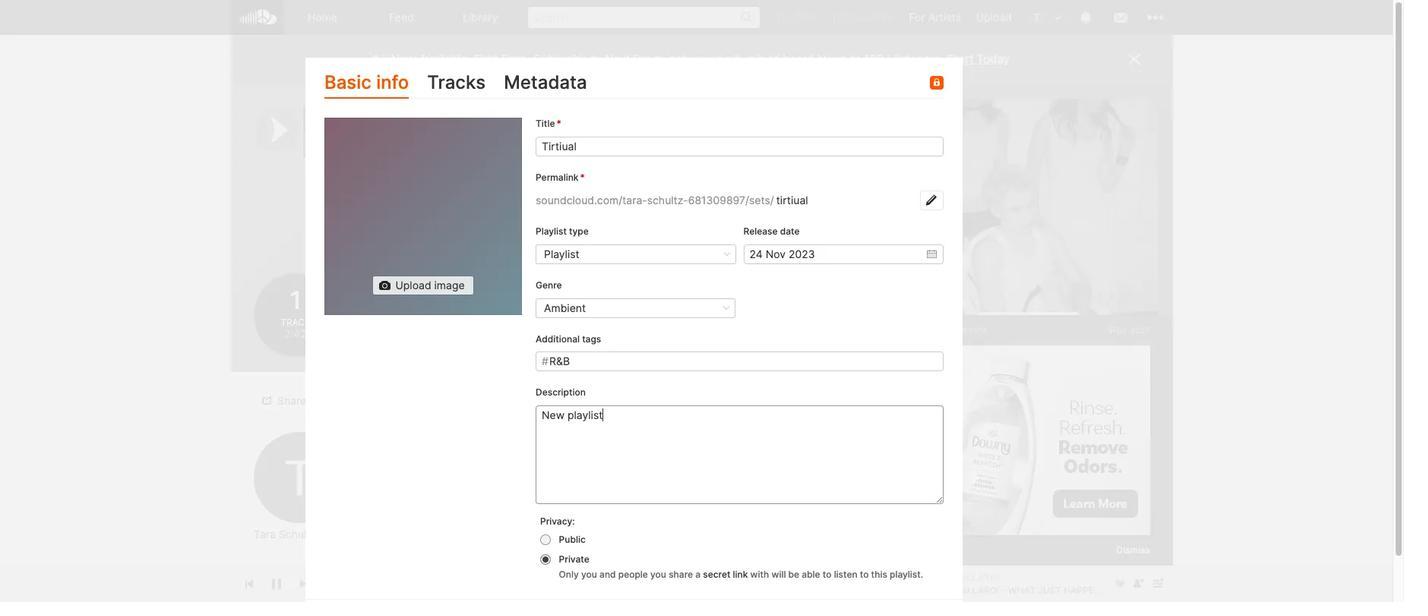 Task type: locate. For each thing, give the bounding box(es) containing it.
0 horizontal spatial upload image button
[[373, 276, 474, 296]]

mobile
[[940, 400, 973, 413]]

try left go+
[[775, 11, 792, 24]]

schultz
[[337, 139, 380, 154], [279, 528, 316, 541]]

schultz inside 'link'
[[279, 528, 316, 541]]

go mobile
[[923, 400, 973, 413]]

tags
[[582, 333, 601, 345]]

you left the and
[[581, 569, 597, 581]]

0 horizontal spatial pro
[[633, 52, 651, 66]]

to left get
[[655, 52, 666, 66]]

up
[[834, 52, 847, 66]]

charts link
[[1074, 509, 1103, 520]]

1 horizontal spatial schultz
[[337, 139, 380, 154]]

pro left for
[[877, 11, 894, 24]]

to right up
[[850, 52, 861, 66]]

cookie for manager
[[1066, 496, 1097, 508]]

100+
[[865, 52, 892, 66]]

cookie inside cookie manager artist resources
[[1066, 496, 1097, 508]]

0 vertical spatial upload
[[976, 11, 1012, 24]]

1 horizontal spatial tirtiual element
[[900, 99, 1158, 357]]

1
[[288, 286, 304, 315]]

tara schultz's avatar element right upload link
[[1027, 8, 1047, 27]]

privacy
[[956, 496, 988, 508]]

1 vertical spatial tara schultz link
[[254, 528, 316, 542]]

for artists link
[[902, 0, 969, 34]]

2 you from the left
[[650, 569, 666, 581]]

schultz-
[[647, 194, 688, 207]]

try next pro
[[831, 11, 894, 24]]

your
[[690, 52, 713, 66]]

Title text field
[[536, 137, 944, 157]]

None search field
[[521, 0, 768, 34]]

0 horizontal spatial tara
[[254, 528, 276, 541]]

1 track 2:42
[[281, 286, 311, 341]]

0 vertical spatial tara
[[309, 139, 334, 154]]

image for the right upload image button
[[1040, 315, 1070, 328]]

go+
[[795, 11, 816, 24]]

tara
[[309, 139, 334, 154], [254, 528, 276, 541]]

0 vertical spatial schultz
[[337, 139, 380, 154]]

playlist for playlist
[[544, 248, 580, 260]]

for
[[909, 11, 925, 24]]

privacy link
[[956, 496, 988, 508]]

cookie up charts link on the right
[[1066, 496, 1097, 508]]

2 try from the left
[[831, 11, 847, 24]]

0 vertical spatial playlist
[[536, 226, 567, 237]]

1 vertical spatial schultz
[[279, 528, 316, 541]]

with
[[750, 569, 769, 581]]

try right go+
[[831, 11, 847, 24]]

what
[[591, 511, 622, 524]]

type
[[569, 226, 589, 237]]

1 vertical spatial pro
[[633, 52, 651, 66]]

1 try from the left
[[775, 11, 792, 24]]

be
[[788, 569, 799, 581]]

0 horizontal spatial upload image
[[395, 279, 465, 292]]

0 horizontal spatial schultz
[[279, 528, 316, 541]]

next up the 100+
[[850, 11, 874, 24]]

feed link
[[362, 0, 441, 35]]

cookie manager link
[[1066, 496, 1138, 508]]

to
[[591, 52, 602, 66], [655, 52, 666, 66], [850, 52, 861, 66], [823, 569, 832, 581], [860, 569, 869, 581]]

upload
[[743, 52, 780, 66]]

r&b
[[549, 355, 570, 368]]

now
[[391, 52, 416, 66]]

pro left get
[[633, 52, 651, 66]]

0 horizontal spatial try
[[775, 11, 792, 24]]

tara schultz's avatar element up tara schultz on the bottom of the page
[[254, 432, 345, 524]]

Search search field
[[528, 7, 760, 28]]

2 cookie from the left
[[1066, 496, 1097, 508]]

description
[[536, 387, 586, 398]]

tirtiual element for the left upload image button
[[324, 118, 522, 316]]

1 vertical spatial tara schultz's avatar element
[[254, 432, 345, 524]]

1 vertical spatial tara
[[254, 528, 276, 541]]

image for the left upload image button
[[434, 279, 465, 292]]

tirtiual tara schultz
[[309, 109, 380, 154]]

delete playlist button
[[572, 391, 674, 411]]

language:
[[923, 526, 968, 537]]

happened
[[656, 511, 712, 524]]

tirtiual element
[[900, 99, 1158, 357], [324, 118, 522, 316]]

0 vertical spatial upload image
[[395, 279, 465, 292]]

0 vertical spatial tara schultz's avatar element
[[1027, 8, 1047, 27]]

playlist inside popup button
[[544, 248, 580, 260]]

0 vertical spatial pro
[[877, 11, 894, 24]]

cookie up resources
[[998, 496, 1028, 508]]

1 horizontal spatial you
[[650, 569, 666, 581]]

share button
[[255, 391, 316, 411]]

0 horizontal spatial cookie
[[998, 496, 1028, 508]]

1 horizontal spatial tara
[[309, 139, 334, 154]]

listen
[[834, 569, 858, 581]]

next down search search field
[[605, 52, 630, 66]]

tirtiual element for the right upload image button
[[900, 99, 1158, 357]]

the
[[507, 511, 527, 524]]

0 horizontal spatial tirtiual element
[[324, 118, 522, 316]]

1 vertical spatial upload image
[[1001, 315, 1070, 328]]

1 horizontal spatial cookie
[[1066, 496, 1097, 508]]

1 vertical spatial upload image button
[[978, 312, 1079, 331]]

1 horizontal spatial upload image
[[1001, 315, 1070, 328]]

by
[[817, 52, 830, 66]]

metadata link
[[504, 68, 587, 99]]

for artists
[[909, 11, 961, 24]]

additional
[[536, 333, 580, 345]]

1 horizontal spatial upload image button
[[978, 312, 1079, 331]]

0 vertical spatial upload image button
[[373, 276, 474, 296]]

soundcloud.com/tara-schultz-681309897/sets/
[[536, 194, 774, 207]]

playlist
[[536, 226, 567, 237], [544, 248, 580, 260]]

charts language: english (us)
[[923, 509, 1103, 537]]

try next pro link
[[824, 0, 902, 34]]

tara schultz
[[254, 528, 316, 541]]

manager
[[1099, 496, 1138, 508]]

cookie
[[998, 496, 1028, 508], [1066, 496, 1097, 508]]

pro
[[877, 11, 894, 24], [633, 52, 651, 66]]

1 horizontal spatial try
[[831, 11, 847, 24]]

tracks link
[[427, 68, 486, 99]]

blog link
[[1045, 509, 1064, 520]]

0 vertical spatial image
[[434, 279, 465, 292]]

681309897/sets/
[[688, 194, 774, 207]]

tara schultz's avatar element
[[1027, 8, 1047, 27], [254, 432, 345, 524]]

next
[[717, 52, 740, 66]]

try go+ link
[[768, 0, 824, 34]]

playlist down playlist type
[[544, 248, 580, 260]]

playlist left type
[[536, 226, 567, 237]]

0 vertical spatial next
[[850, 11, 874, 24]]

share
[[277, 394, 306, 407]]

upload
[[976, 11, 1012, 24], [395, 279, 431, 292], [1001, 315, 1037, 328]]

try for try next pro
[[831, 11, 847, 24]]

share
[[669, 569, 693, 581]]

1 horizontal spatial image
[[1040, 315, 1070, 328]]

1 horizontal spatial next
[[850, 11, 874, 24]]

and
[[600, 569, 616, 581]]

1 vertical spatial image
[[1040, 315, 1070, 328]]

1 horizontal spatial pro
[[877, 11, 894, 24]]

you
[[581, 569, 597, 581], [650, 569, 666, 581]]

tara inside 'link'
[[254, 528, 276, 541]]

1 cookie from the left
[[998, 496, 1028, 508]]

0 horizontal spatial image
[[434, 279, 465, 292]]

upload image
[[395, 279, 465, 292], [1001, 315, 1070, 328]]

1 vertical spatial playlist
[[544, 248, 580, 260]]

0 horizontal spatial next
[[605, 52, 630, 66]]

private only you and people you share a secret link with will be able to listen to this playlist.
[[559, 554, 923, 581]]

you left share
[[650, 569, 666, 581]]

cookie policy
[[998, 496, 1057, 508]]

upload image button
[[373, 276, 474, 296], [978, 312, 1079, 331]]

0 horizontal spatial you
[[581, 569, 597, 581]]

the kid laroi - what just happened
[[507, 511, 712, 524]]



Task type: vqa. For each thing, say whether or not it's contained in the screenshot.
ever
no



Task type: describe. For each thing, give the bounding box(es) containing it.
(us)
[[1004, 526, 1024, 537]]

Permalink text field
[[774, 191, 920, 210]]

secret link link
[[703, 569, 748, 581]]

to right subscribe
[[591, 52, 602, 66]]

try go+
[[775, 11, 816, 24]]

charts
[[1074, 509, 1103, 520]]

cookie policy link
[[998, 496, 1057, 508]]

tirtiual
[[309, 109, 368, 131]]

kid
[[529, 511, 546, 524]]

this
[[871, 569, 887, 581]]

public
[[559, 534, 586, 546]]

private
[[559, 554, 589, 565]]

playlist type
[[536, 226, 589, 237]]

0 vertical spatial tara schultz link
[[309, 139, 380, 154]]

additional tags
[[536, 333, 601, 345]]

schultz inside tirtiual tara schultz
[[337, 139, 380, 154]]

first
[[474, 52, 498, 66]]

get
[[669, 52, 687, 66]]

artist
[[963, 509, 987, 520]]

artists
[[928, 11, 961, 24]]

home
[[308, 11, 337, 24]]

2:42
[[284, 328, 307, 341]]

fans.
[[501, 52, 530, 66]]

release date
[[744, 226, 800, 237]]

subscribe
[[534, 52, 588, 66]]

library link
[[441, 0, 521, 35]]

upload link
[[969, 0, 1020, 34]]

the kid laroi - what just happened link
[[507, 511, 712, 524]]

track
[[281, 317, 311, 328]]

playlist for playlist type
[[536, 226, 567, 237]]

privacy:
[[540, 516, 575, 527]]

soundcloud.com/tara-
[[536, 194, 647, 207]]

upload image for the left upload image button
[[395, 279, 465, 292]]

cookie for policy
[[998, 496, 1028, 508]]

secret
[[703, 569, 731, 581]]

go
[[923, 400, 937, 413]]

basic
[[324, 71, 371, 93]]

to left this
[[860, 569, 869, 581]]

heard
[[783, 52, 814, 66]]

ambient button
[[536, 298, 736, 318]]

people
[[618, 569, 648, 581]]

Release date text field
[[744, 245, 944, 264]]

metadata
[[504, 71, 587, 93]]

delete
[[594, 394, 627, 407]]

listeners.
[[895, 52, 944, 66]]

cookie manager artist resources
[[963, 496, 1138, 520]]

will
[[772, 569, 786, 581]]

-
[[583, 511, 588, 524]]

legal link
[[923, 496, 946, 508]]

now available: first fans. subscribe to next pro to get your next upload heard by up to 100+ listeners. start today
[[391, 52, 1010, 66]]

1 vertical spatial next
[[605, 52, 630, 66]]

1 vertical spatial upload
[[395, 279, 431, 292]]

legal
[[923, 496, 946, 508]]

policy
[[1030, 496, 1057, 508]]

laroi
[[549, 511, 580, 524]]

basic info
[[324, 71, 409, 93]]

able
[[802, 569, 820, 581]]

tara inside tirtiual tara schultz
[[309, 139, 334, 154]]

available:
[[419, 52, 471, 66]]

1 you from the left
[[581, 569, 597, 581]]

playlist button
[[536, 245, 736, 264]]

home link
[[283, 0, 362, 35]]

blog
[[1045, 509, 1064, 520]]

a
[[695, 569, 701, 581]]

genre
[[536, 279, 562, 291]]

date
[[780, 226, 800, 237]]

2 vertical spatial upload
[[1001, 315, 1037, 328]]

permalink
[[536, 172, 579, 183]]

the kid laroi - what just happened element
[[368, 506, 391, 529]]

try for try go+
[[775, 11, 792, 24]]

english
[[971, 526, 1002, 537]]

basic info link
[[324, 68, 409, 99]]

next inside try next pro link
[[850, 11, 874, 24]]

Description text field
[[536, 406, 944, 505]]

resources
[[989, 509, 1035, 520]]

delete playlist
[[594, 394, 665, 407]]

upload image for the right upload image button
[[1001, 315, 1070, 328]]

playlist.
[[890, 569, 923, 581]]

start
[[947, 52, 974, 66]]

today
[[977, 52, 1010, 66]]

0 horizontal spatial tara schultz's avatar element
[[254, 432, 345, 524]]

only
[[559, 569, 579, 581]]

title
[[536, 118, 555, 129]]

1 horizontal spatial tara schultz's avatar element
[[1027, 8, 1047, 27]]

tracks
[[427, 71, 486, 93]]

library
[[463, 11, 498, 24]]

to right able
[[823, 569, 832, 581]]



